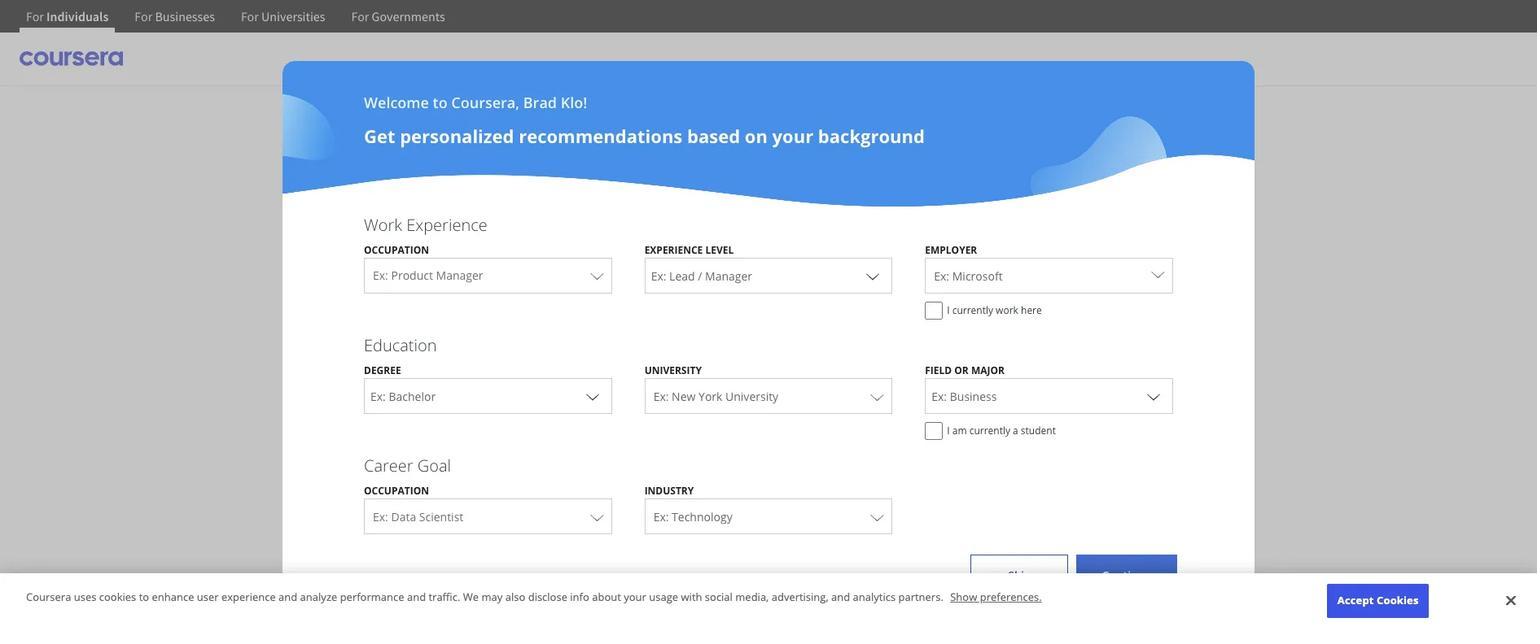 Task type: locate. For each thing, give the bounding box(es) containing it.
ex: left new
[[653, 389, 669, 405]]

traffic.
[[429, 591, 460, 605]]

about right info
[[592, 591, 621, 605]]

manager
[[436, 268, 483, 283]]

i right i currently work here option in the right of the page
[[947, 304, 950, 318]]

a
[[1013, 424, 1018, 438]]

for left more
[[475, 426, 493, 442]]

work
[[364, 214, 402, 236]]

I am currently a student checkbox
[[925, 423, 943, 440]]

information left see
[[856, 426, 919, 442]]

individuals
[[46, 8, 109, 24]]

for for governments
[[351, 8, 369, 24]]

2 i from the top
[[947, 424, 950, 438]]

university
[[645, 364, 702, 378], [725, 389, 778, 405]]

coursera
[[26, 591, 71, 605]]

i am currently a student
[[947, 424, 1056, 438]]

university up for more information about our privacy practices and how we use your information see our privacy policy .
[[725, 389, 778, 405]]

1 vertical spatial i
[[947, 424, 950, 438]]

and left how
[[740, 426, 761, 442]]

cookies
[[1377, 594, 1419, 609]]

0 horizontal spatial experience
[[406, 214, 487, 236]]

.
[[1036, 426, 1039, 442]]

occupation for work
[[364, 243, 429, 257]]

i
[[947, 304, 950, 318], [947, 424, 950, 438]]

ex: down industry
[[653, 510, 669, 525]]

1 horizontal spatial our
[[944, 426, 962, 442]]

occupation down work
[[364, 243, 429, 257]]

preferences
[[809, 384, 865, 399]]

career goal
[[364, 455, 451, 477]]

chevron down image for field or major
[[1144, 387, 1163, 406]]

accept
[[1338, 594, 1374, 609]]

0 horizontal spatial information
[[527, 426, 590, 442]]

based
[[687, 124, 740, 148]]

for left governments
[[351, 8, 369, 24]]

2 occupation from the top
[[364, 484, 429, 498]]

2 our from the left
[[944, 426, 962, 442]]

1 horizontal spatial university
[[725, 389, 778, 405]]

for governments
[[351, 8, 445, 24]]

1 vertical spatial experience
[[645, 243, 703, 257]]

skip
[[1008, 568, 1031, 584]]

for
[[26, 8, 44, 24], [135, 8, 152, 24], [241, 8, 259, 24], [351, 8, 369, 24], [475, 426, 493, 442]]

for left individuals
[[26, 8, 44, 24]]

0 horizontal spatial chevron down image
[[863, 266, 883, 286]]

0 vertical spatial chevron down image
[[863, 266, 883, 286]]

0 vertical spatial occupation
[[364, 243, 429, 257]]

on
[[745, 124, 768, 148]]

work experience element
[[348, 214, 1190, 328]]

1 vertical spatial occupation
[[364, 484, 429, 498]]

accept cookies button
[[1327, 585, 1429, 619]]

experience
[[221, 591, 276, 605]]

governments
[[372, 8, 445, 24]]

1 i from the top
[[947, 304, 950, 318]]

banner navigation
[[13, 0, 458, 45]]

use
[[807, 426, 826, 442]]

1 horizontal spatial to
[[433, 93, 448, 112]]

for for universities
[[241, 8, 259, 24]]

1 vertical spatial to
[[139, 591, 149, 605]]

currently left a
[[969, 424, 1010, 438]]

1 horizontal spatial information
[[856, 426, 919, 442]]

0 horizontal spatial our
[[628, 426, 646, 442]]

ex: down employer
[[934, 269, 949, 284]]

continue
[[1102, 568, 1152, 584]]

ex: technology
[[653, 510, 733, 525]]

your inside privacy alert dialog
[[624, 591, 646, 605]]

in
[[784, 253, 806, 290], [695, 384, 704, 399]]

information
[[527, 426, 590, 442], [856, 426, 919, 442]]

0 vertical spatial currently
[[952, 304, 993, 318]]

privacy alert dialog
[[0, 574, 1537, 632]]

ex:
[[373, 268, 388, 283], [934, 269, 949, 284], [653, 389, 669, 405], [373, 510, 388, 525], [653, 510, 669, 525]]

in right preferences
[[695, 384, 704, 399]]

1 horizontal spatial experience
[[645, 243, 703, 257]]

to right cookies
[[139, 591, 149, 605]]

email
[[608, 384, 635, 399]]

to up the personalized
[[433, 93, 448, 112]]

your left email
[[584, 384, 606, 399]]

ex: left data
[[373, 510, 388, 525]]

currently left the work
[[952, 304, 993, 318]]

new
[[672, 389, 696, 405]]

career goal element
[[348, 455, 1190, 543]]

currently inside work experience element
[[952, 304, 993, 318]]

chevron down image
[[863, 266, 883, 286], [1144, 387, 1163, 406]]

your left usage
[[624, 591, 646, 605]]

communication preferences link
[[730, 384, 865, 399]]

our
[[628, 426, 646, 442], [944, 426, 962, 442]]

0 vertical spatial to
[[433, 93, 448, 112]]

information down manage
[[527, 426, 590, 442]]

university up preferences
[[645, 364, 702, 378]]

chevron down image inside education "element"
[[1144, 387, 1163, 406]]

privacy
[[649, 426, 687, 442]]

our left privacy
[[628, 426, 646, 442]]

0 horizontal spatial in
[[695, 384, 704, 399]]

about
[[593, 426, 625, 442], [592, 591, 621, 605]]

see
[[922, 426, 941, 442]]

let's keep in touch
[[652, 253, 885, 290]]

0 vertical spatial about
[[593, 426, 625, 442]]

ex: microsoft
[[934, 269, 1003, 284]]

occupation inside career goal element
[[364, 484, 429, 498]]

touch
[[814, 253, 885, 290]]

communication
[[730, 384, 807, 399]]

to
[[433, 93, 448, 112], [139, 591, 149, 605]]

for left businesses
[[135, 8, 152, 24]]

1 vertical spatial currently
[[969, 424, 1010, 438]]

occupation down career
[[364, 484, 429, 498]]

experience up manager
[[406, 214, 487, 236]]

for left universities
[[241, 8, 259, 24]]

1 vertical spatial about
[[592, 591, 621, 605]]

our right i am currently a student option
[[944, 426, 962, 442]]

for for individuals
[[26, 8, 44, 24]]

experience
[[406, 214, 487, 236], [645, 243, 703, 257]]

ex: left product
[[373, 268, 388, 283]]

chevron down image
[[583, 387, 602, 406]]

onboardingmodal dialog
[[0, 0, 1537, 632]]

chevron down image for experience level
[[863, 266, 883, 286]]

microsoft
[[952, 269, 1003, 284]]

get
[[364, 124, 395, 148]]

and left analyze
[[278, 591, 297, 605]]

brad
[[523, 93, 557, 112]]

we
[[463, 591, 479, 605]]

i for education
[[947, 424, 950, 438]]

chevron down image inside work experience element
[[863, 266, 883, 286]]

1 vertical spatial chevron down image
[[1144, 387, 1163, 406]]

york
[[699, 389, 723, 405]]

0 vertical spatial i
[[947, 304, 950, 318]]

occupation
[[364, 243, 429, 257], [364, 484, 429, 498]]

education
[[364, 335, 437, 357]]

am
[[952, 424, 967, 438]]

experience left level
[[645, 243, 703, 257]]

ex: product manager
[[373, 268, 483, 283]]

your right on
[[772, 124, 813, 148]]

and
[[740, 426, 761, 442], [278, 591, 297, 605], [407, 591, 426, 605], [831, 591, 850, 605]]

ex: inside education "element"
[[653, 389, 669, 405]]

0 horizontal spatial to
[[139, 591, 149, 605]]

career
[[364, 455, 413, 477]]

1 occupation from the top
[[364, 243, 429, 257]]

in right keep
[[784, 253, 806, 290]]

field
[[925, 364, 952, 378]]

1 horizontal spatial in
[[784, 253, 806, 290]]

occupation inside work experience element
[[364, 243, 429, 257]]

about down chevron down icon
[[593, 426, 625, 442]]

0 horizontal spatial university
[[645, 364, 702, 378]]

work experience
[[364, 214, 487, 236]]

1 horizontal spatial chevron down image
[[1144, 387, 1163, 406]]

universities
[[261, 8, 325, 24]]

let's
[[652, 253, 709, 290]]

i left am
[[947, 424, 950, 438]]

user
[[197, 591, 219, 605]]

i inside "element"
[[947, 424, 950, 438]]

can
[[524, 384, 541, 399]]



Task type: vqa. For each thing, say whether or not it's contained in the screenshot.
My Learning link
no



Task type: describe. For each thing, give the bounding box(es) containing it.
practices
[[690, 426, 737, 442]]

work
[[996, 304, 1018, 318]]

businesses
[[155, 8, 215, 24]]

for for businesses
[[135, 8, 152, 24]]

get personalized recommendations based on your background
[[364, 124, 925, 148]]

keep
[[716, 253, 777, 290]]

usage
[[649, 591, 678, 605]]

and left analytics
[[831, 591, 850, 605]]

your right new
[[707, 384, 728, 399]]

ex: for ex: technology
[[653, 510, 669, 525]]

ex: data scientist
[[373, 510, 464, 525]]

ex: for ex: microsoft
[[934, 269, 949, 284]]

your inside onboardingmodal 'dialog'
[[772, 124, 813, 148]]

0 vertical spatial experience
[[406, 214, 487, 236]]

1 vertical spatial university
[[725, 389, 778, 405]]

and left traffic.
[[407, 591, 426, 605]]

degree
[[364, 364, 401, 378]]

ex: new york university
[[653, 389, 778, 405]]

currently inside education "element"
[[969, 424, 1010, 438]]

klo!
[[561, 93, 587, 112]]

show preferences. link
[[950, 591, 1042, 605]]

major
[[971, 364, 1005, 378]]

or
[[954, 364, 969, 378]]

for businesses
[[135, 8, 215, 24]]

level
[[705, 243, 734, 257]]

we
[[789, 426, 804, 442]]

you can manage your email preferences in your communication preferences
[[505, 384, 865, 399]]

partners.
[[898, 591, 944, 605]]

cookies
[[99, 591, 136, 605]]

coursera,
[[451, 93, 519, 112]]

recommendations
[[519, 124, 683, 148]]

you
[[505, 384, 522, 399]]

to inside onboardingmodal 'dialog'
[[433, 93, 448, 112]]

ex: for ex: data scientist
[[373, 510, 388, 525]]

1 information from the left
[[527, 426, 590, 442]]

goal
[[417, 455, 451, 477]]

background
[[818, 124, 925, 148]]

field or major
[[925, 364, 1005, 378]]

industry
[[645, 484, 694, 498]]

Occupation field
[[365, 258, 611, 294]]

help center image
[[1495, 589, 1514, 609]]

0 vertical spatial university
[[645, 364, 702, 378]]

manage
[[544, 384, 582, 399]]

preferences
[[637, 384, 693, 399]]

data
[[391, 510, 416, 525]]

i currently work here
[[947, 304, 1042, 318]]

ex: for ex: new york university
[[653, 389, 669, 405]]

ex: for ex: product manager
[[373, 268, 388, 283]]

accept cookies
[[1338, 594, 1419, 609]]

social
[[705, 591, 733, 605]]

policy
[[1006, 426, 1036, 442]]

also
[[505, 591, 525, 605]]

i for work experience
[[947, 304, 950, 318]]

for universities
[[241, 8, 325, 24]]

1 vertical spatial in
[[695, 384, 704, 399]]

welcome
[[364, 93, 429, 112]]

disclose
[[528, 591, 567, 605]]

analytics
[[853, 591, 896, 605]]

preferences.
[[980, 591, 1042, 605]]

analyze
[[300, 591, 337, 605]]

continue button
[[1077, 555, 1177, 598]]

0 vertical spatial in
[[784, 253, 806, 290]]

may
[[482, 591, 503, 605]]

experience level
[[645, 243, 734, 257]]

enhance
[[152, 591, 194, 605]]

show
[[950, 591, 977, 605]]

scientist
[[419, 510, 464, 525]]

skip button
[[971, 555, 1069, 598]]

2 information from the left
[[856, 426, 919, 442]]

occupation for career
[[364, 484, 429, 498]]

1 our from the left
[[628, 426, 646, 442]]

education element
[[348, 335, 1190, 449]]

media,
[[735, 591, 769, 605]]

personalized
[[400, 124, 514, 148]]

performance
[[340, 591, 404, 605]]

privacy policy link
[[965, 426, 1036, 442]]

technology
[[672, 510, 733, 525]]

for more information about our privacy practices and how we use your information see our privacy policy .
[[475, 426, 1039, 442]]

uses
[[74, 591, 96, 605]]

advertising,
[[772, 591, 829, 605]]

employer
[[925, 243, 977, 257]]

I currently work here checkbox
[[925, 302, 943, 320]]

product
[[391, 268, 433, 283]]

your right use
[[829, 426, 854, 442]]

how
[[764, 426, 786, 442]]

to inside privacy alert dialog
[[139, 591, 149, 605]]

info
[[570, 591, 589, 605]]

welcome to coursera, brad klo!
[[364, 93, 587, 112]]

here
[[1021, 304, 1042, 318]]

about inside privacy alert dialog
[[592, 591, 621, 605]]

coursera uses cookies to enhance user experience and analyze performance and traffic. we may also disclose info about your usage with social media, advertising, and analytics partners. show preferences.
[[26, 591, 1042, 605]]

for individuals
[[26, 8, 109, 24]]

coursera image
[[20, 46, 123, 72]]



